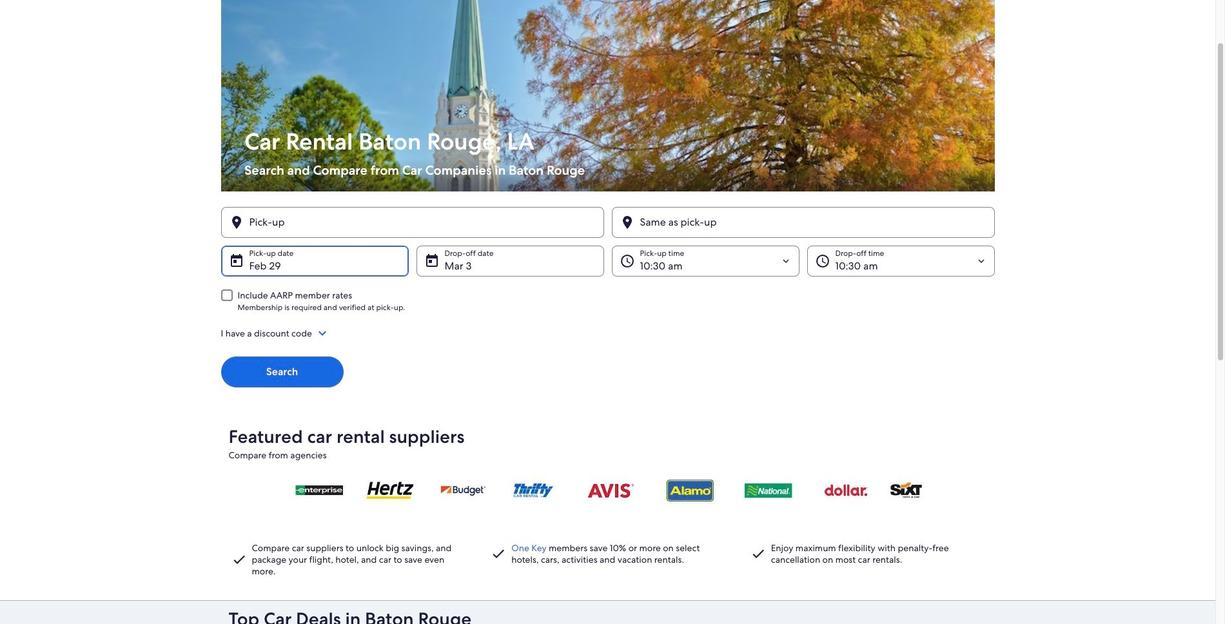 Task type: describe. For each thing, give the bounding box(es) containing it.
breadcrumbs region
[[0, 0, 1216, 601]]

car suppliers logo image
[[229, 466, 987, 514]]



Task type: vqa. For each thing, say whether or not it's contained in the screenshot.
car suppliers logo at bottom
yes



